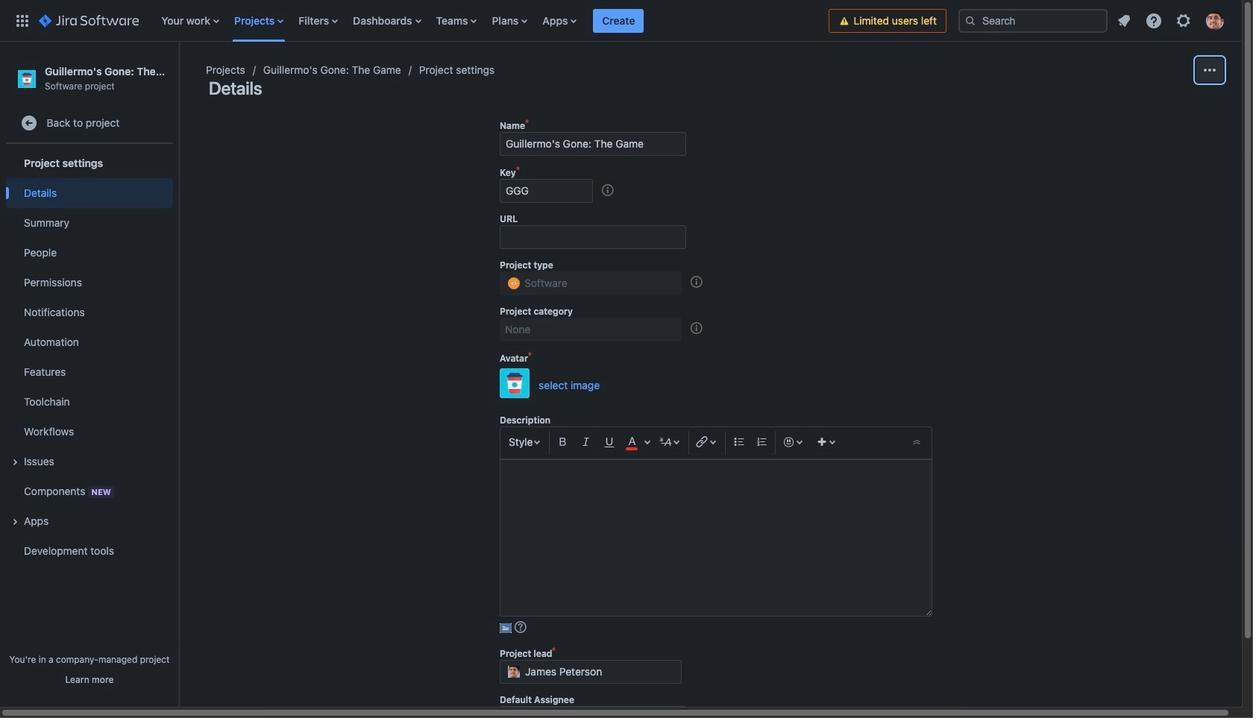 Task type: describe. For each thing, give the bounding box(es) containing it.
search image
[[965, 15, 977, 26]]

notifications image
[[1116, 12, 1134, 29]]

help image
[[1146, 12, 1164, 29]]

expand image
[[6, 514, 24, 532]]

your profile and settings image
[[1207, 12, 1225, 29]]

get local help about wiki markup help image
[[515, 622, 527, 634]]

0 horizontal spatial required image
[[516, 166, 524, 178]]

click to edit this avatar image
[[500, 369, 530, 399]]

Search field
[[959, 9, 1108, 32]]

0 horizontal spatial list
[[154, 0, 830, 41]]



Task type: locate. For each thing, give the bounding box(es) containing it.
0 horizontal spatial small image
[[602, 184, 614, 196]]

1 horizontal spatial list
[[1111, 7, 1234, 34]]

appswitcher icon image
[[13, 12, 31, 29]]

None text field
[[500, 179, 593, 203], [500, 272, 682, 296], [500, 318, 682, 342], [500, 460, 933, 617], [500, 661, 682, 684], [500, 179, 593, 203], [500, 272, 682, 296], [500, 318, 682, 342], [500, 460, 933, 617], [500, 661, 682, 684]]

list
[[154, 0, 830, 41], [1111, 7, 1234, 34]]

sidebar navigation image
[[163, 60, 196, 90]]

main content
[[179, 42, 1243, 719]]

0 vertical spatial required image
[[516, 166, 524, 178]]

primary element
[[9, 0, 830, 41]]

1 horizontal spatial small image
[[691, 276, 703, 288]]

1 horizontal spatial required image
[[528, 352, 536, 364]]

list item
[[594, 0, 644, 41]]

jira software image
[[39, 12, 139, 29], [39, 12, 139, 29]]

1 vertical spatial small image
[[691, 276, 703, 288]]

0 vertical spatial small image
[[602, 184, 614, 196]]

expand image
[[6, 454, 24, 472]]

None search field
[[959, 9, 1108, 32]]

required image
[[516, 166, 524, 178], [528, 352, 536, 364]]

small image
[[691, 322, 703, 334]]

small image
[[602, 184, 614, 196], [691, 276, 703, 288]]

group
[[6, 144, 173, 571]]

None text field
[[500, 132, 687, 156], [500, 225, 687, 249], [500, 707, 687, 719], [500, 132, 687, 156], [500, 225, 687, 249], [500, 707, 687, 719]]

banner
[[0, 0, 1243, 42]]

1 vertical spatial required image
[[528, 352, 536, 364]]

settings image
[[1176, 12, 1193, 29]]



Task type: vqa. For each thing, say whether or not it's contained in the screenshot.
alert
no



